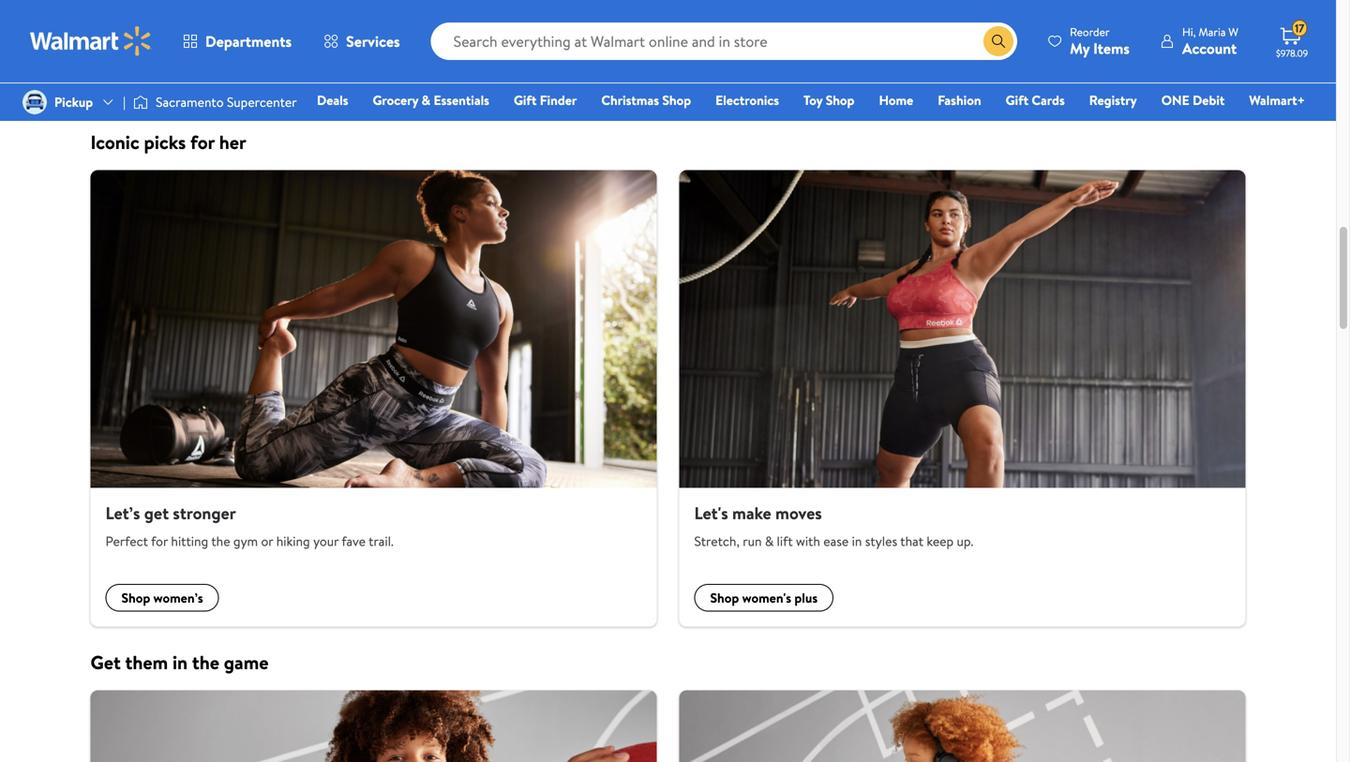 Task type: describe. For each thing, give the bounding box(es) containing it.
fashion link
[[929, 90, 990, 110]]

hiking
[[276, 532, 310, 550]]

the inside let's get stronger perfect for hitting the gym or hiking your fave trail.
[[211, 532, 230, 550]]

toy shop link
[[795, 90, 863, 110]]

gym
[[233, 532, 258, 550]]

shop inside christmas shop link
[[662, 91, 691, 109]]

them
[[125, 649, 168, 676]]

hitting
[[171, 532, 208, 550]]

1 list item from the left
[[79, 691, 668, 762]]

0 horizontal spatial in
[[173, 649, 188, 676]]

stronger
[[173, 502, 236, 525]]

fashion
[[938, 91, 981, 109]]

list for iconic picks for her
[[79, 170, 1257, 627]]

carousel controls navigation
[[507, 69, 829, 92]]

ease
[[824, 532, 849, 550]]

registry link
[[1081, 90, 1146, 110]]

get them in the game
[[90, 649, 269, 676]]

home link
[[871, 90, 922, 110]]

pause image
[[523, 76, 529, 85]]

perfect
[[105, 532, 148, 550]]

my
[[1070, 38, 1090, 59]]

shop women's plus
[[710, 589, 818, 607]]

one
[[1162, 91, 1190, 109]]

styles
[[865, 532, 897, 550]]

in inside let's make moves stretch, run & lift with ease in styles that keep up.
[[852, 532, 862, 550]]

departments button
[[167, 19, 308, 64]]

make
[[732, 502, 771, 525]]

with
[[796, 532, 820, 550]]

|
[[123, 93, 126, 111]]

iconic
[[90, 129, 139, 155]]

maria
[[1199, 24, 1226, 40]]

search icon image
[[991, 34, 1006, 49]]

deals link
[[309, 90, 357, 110]]

or
[[261, 532, 273, 550]]

shop women's
[[121, 589, 203, 607]]

toy
[[804, 91, 823, 109]]

walmart image
[[30, 26, 152, 56]]

christmas shop link
[[593, 90, 700, 110]]

$978.09
[[1276, 47, 1308, 60]]

0 vertical spatial for
[[190, 129, 215, 155]]

w
[[1229, 24, 1239, 40]]

women's
[[153, 589, 203, 607]]

trail.
[[369, 532, 394, 550]]

gift cards
[[1006, 91, 1065, 109]]

gift finder
[[514, 91, 577, 109]]

reorder
[[1070, 24, 1110, 40]]

shop inside toy shop "link"
[[826, 91, 855, 109]]

deals
[[317, 91, 348, 109]]

up.
[[957, 532, 974, 550]]

christmas shop
[[601, 91, 691, 109]]

17
[[1295, 20, 1305, 36]]



Task type: locate. For each thing, give the bounding box(es) containing it.
your
[[313, 532, 339, 550]]

0 vertical spatial in
[[852, 532, 862, 550]]

1 horizontal spatial in
[[852, 532, 862, 550]]

sacramento supercenter
[[156, 93, 297, 111]]

2 gift from the left
[[1006, 91, 1029, 109]]

1 vertical spatial the
[[192, 649, 219, 676]]

Search search field
[[431, 23, 1017, 60]]

1 horizontal spatial gift
[[1006, 91, 1029, 109]]

moves
[[776, 502, 822, 525]]

electronics link
[[707, 90, 788, 110]]

shop left women's
[[121, 589, 150, 607]]

sacramento
[[156, 93, 224, 111]]

one debit link
[[1153, 90, 1233, 110]]

hi,
[[1182, 24, 1196, 40]]

supercenter
[[227, 93, 297, 111]]

for down get
[[151, 532, 168, 550]]

1 list from the top
[[79, 170, 1257, 627]]

plus
[[795, 589, 818, 607]]

registry
[[1089, 91, 1137, 109]]

let's make moves list item
[[668, 170, 1257, 627]]

picks
[[144, 129, 186, 155]]

in right ease
[[852, 532, 862, 550]]

0 vertical spatial &
[[422, 91, 430, 109]]

Walmart Site-Wide search field
[[431, 23, 1017, 60]]

walmart+ link
[[1241, 90, 1314, 110]]

2 list item from the left
[[668, 691, 1257, 762]]

stretch,
[[694, 532, 740, 550]]

items
[[1093, 38, 1130, 59]]

let's make moves stretch, run & lift with ease in styles that keep up.
[[694, 502, 974, 550]]

let's
[[105, 502, 140, 525]]

& left "lift"
[[765, 532, 774, 550]]

let's
[[694, 502, 728, 525]]

&
[[422, 91, 430, 109], [765, 532, 774, 550]]

let's get stronger perfect for hitting the gym or hiking your fave trail.
[[105, 502, 394, 550]]

keep
[[927, 532, 954, 550]]

services button
[[308, 19, 416, 64]]

essentials
[[434, 91, 489, 109]]

& inside let's make moves stretch, run & lift with ease in styles that keep up.
[[765, 532, 774, 550]]

shop inside let's make moves list item
[[710, 589, 739, 607]]

grocery
[[373, 91, 418, 109]]

services
[[346, 31, 400, 52]]

shop right toy at the top right
[[826, 91, 855, 109]]

shop left women's
[[710, 589, 739, 607]]

1 horizontal spatial for
[[190, 129, 215, 155]]

the
[[211, 532, 230, 550], [192, 649, 219, 676]]

gift cards link
[[997, 90, 1073, 110]]

that
[[900, 532, 924, 550]]

iconic picks for her
[[90, 129, 246, 155]]

list
[[79, 170, 1257, 627], [79, 691, 1257, 762]]

0 horizontal spatial gift
[[514, 91, 537, 109]]

0 horizontal spatial &
[[422, 91, 430, 109]]

fave
[[342, 532, 366, 550]]

gift
[[514, 91, 537, 109], [1006, 91, 1029, 109]]

let's get stronger list item
[[79, 170, 668, 627]]

1 vertical spatial in
[[173, 649, 188, 676]]

0 horizontal spatial for
[[151, 532, 168, 550]]

for left her
[[190, 129, 215, 155]]

grocery & essentials
[[373, 91, 489, 109]]

gift for gift cards
[[1006, 91, 1029, 109]]

finder
[[540, 91, 577, 109]]

debit
[[1193, 91, 1225, 109]]

for inside let's get stronger perfect for hitting the gym or hiking your fave trail.
[[151, 532, 168, 550]]

1 vertical spatial &
[[765, 532, 774, 550]]

one debit
[[1162, 91, 1225, 109]]

 image
[[23, 90, 47, 114]]

electronics
[[716, 91, 779, 109]]

1 gift from the left
[[514, 91, 537, 109]]

1 vertical spatial list
[[79, 691, 1257, 762]]

2 list from the top
[[79, 691, 1257, 762]]

list for get them in the game
[[79, 691, 1257, 762]]

get
[[144, 502, 169, 525]]

grocery & essentials link
[[364, 90, 498, 110]]

christmas
[[601, 91, 659, 109]]

0 vertical spatial the
[[211, 532, 230, 550]]

shop
[[662, 91, 691, 109], [826, 91, 855, 109], [121, 589, 150, 607], [710, 589, 739, 607]]

list item
[[79, 691, 668, 762], [668, 691, 1257, 762]]

gift for gift finder
[[514, 91, 537, 109]]

for
[[190, 129, 215, 155], [151, 532, 168, 550]]

in right them
[[173, 649, 188, 676]]

gift left cards
[[1006, 91, 1029, 109]]

hi, maria w account
[[1182, 24, 1239, 59]]

home
[[879, 91, 913, 109]]

her
[[219, 129, 246, 155]]

gift down pause image
[[514, 91, 537, 109]]

women's
[[742, 589, 791, 607]]

walmart+
[[1249, 91, 1305, 109]]

shop inside let's get stronger list item
[[121, 589, 150, 607]]

the left 'game'
[[192, 649, 219, 676]]

in
[[852, 532, 862, 550], [173, 649, 188, 676]]

departments
[[205, 31, 292, 52]]

pickup
[[54, 93, 93, 111]]

0 vertical spatial list
[[79, 170, 1257, 627]]

 image
[[133, 93, 148, 112]]

gift finder link
[[505, 90, 585, 110]]

shop right christmas
[[662, 91, 691, 109]]

toy shop
[[804, 91, 855, 109]]

get
[[90, 649, 121, 676]]

account
[[1182, 38, 1237, 59]]

1 horizontal spatial &
[[765, 532, 774, 550]]

& right grocery
[[422, 91, 430, 109]]

the left gym
[[211, 532, 230, 550]]

reorder my items
[[1070, 24, 1130, 59]]

run
[[743, 532, 762, 550]]

lift
[[777, 532, 793, 550]]

list containing let's get stronger
[[79, 170, 1257, 627]]

1 vertical spatial for
[[151, 532, 168, 550]]

game
[[224, 649, 269, 676]]

cards
[[1032, 91, 1065, 109]]



Task type: vqa. For each thing, say whether or not it's contained in the screenshot.
"Electronics"
yes



